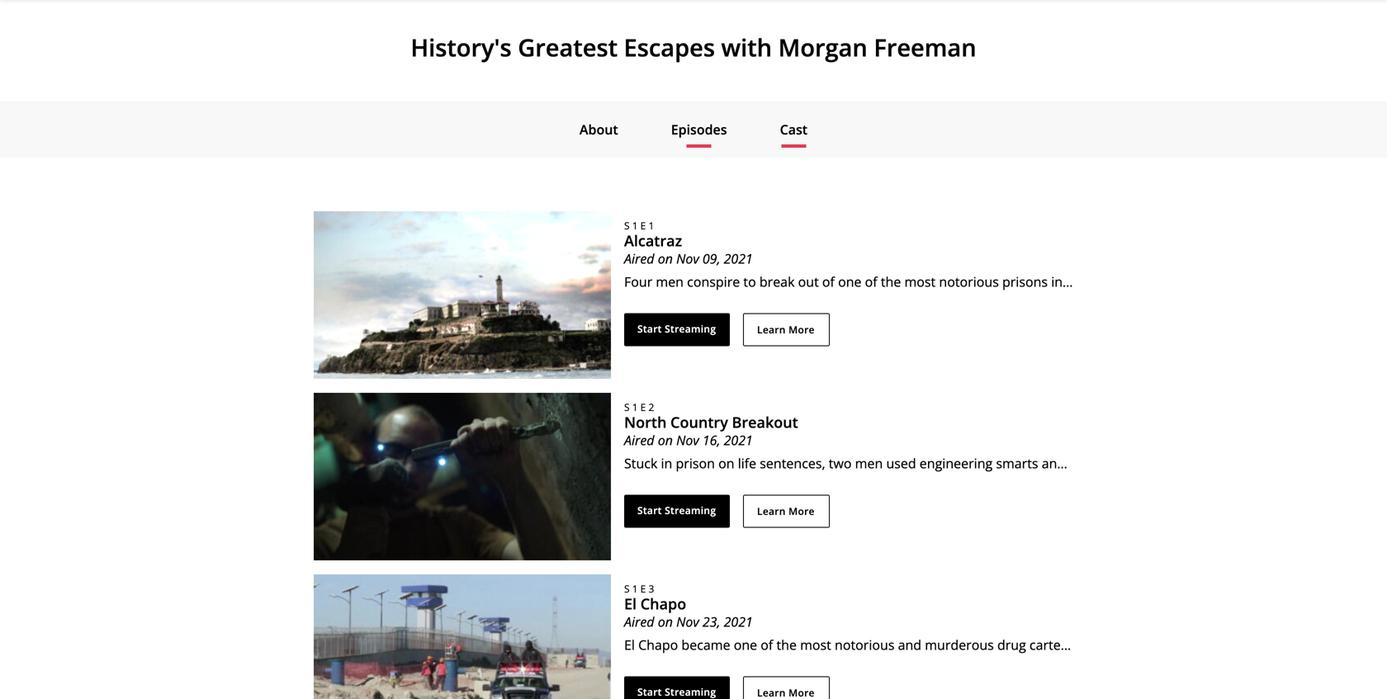 Task type: locate. For each thing, give the bounding box(es) containing it.
s for alcatraz
[[624, 219, 630, 232]]

3 aired from the top
[[624, 613, 655, 631]]

0 vertical spatial start streaming
[[638, 322, 716, 336]]

1 vertical spatial nov
[[676, 432, 699, 449]]

learn inside north country breakout element
[[757, 505, 786, 518]]

start for country
[[638, 504, 662, 518]]

north country breakout element
[[314, 393, 1074, 561]]

nov left 16, at the right bottom of the page
[[676, 432, 699, 449]]

23,
[[703, 613, 721, 631]]

1 for alcatraz
[[632, 219, 638, 232]]

3 start from the top
[[638, 686, 662, 699]]

3 e from the top
[[641, 582, 646, 596]]

1 inside the s 1 e 3 el chapo aired               on nov 23, 2021
[[632, 582, 638, 596]]

learn more
[[757, 323, 815, 337], [757, 505, 815, 518]]

1 learn more from the top
[[757, 323, 815, 337]]

start streaming link for country
[[624, 495, 730, 528]]

start streaming link for chapo
[[624, 677, 730, 699]]

aired
[[624, 250, 655, 268], [624, 432, 655, 449], [624, 613, 655, 631]]

2 nov from the top
[[676, 432, 699, 449]]

0 vertical spatial learn more
[[757, 323, 815, 337]]

1 vertical spatial learn
[[757, 505, 786, 518]]

2 aired from the top
[[624, 432, 655, 449]]

0 vertical spatial more
[[789, 323, 815, 337]]

learn more for on
[[757, 323, 815, 337]]

2 s from the top
[[624, 400, 630, 414]]

more inside north country breakout element
[[789, 505, 815, 518]]

start
[[638, 322, 662, 336], [638, 504, 662, 518], [638, 686, 662, 699]]

aired left 09,
[[624, 250, 655, 268]]

about
[[580, 120, 618, 138]]

learn for breakout
[[757, 505, 786, 518]]

2 vertical spatial e
[[641, 582, 646, 596]]

aired down 3
[[624, 613, 655, 631]]

0 vertical spatial 2021
[[724, 250, 753, 268]]

3 2021 from the top
[[724, 613, 753, 631]]

start streaming inside el chapo element
[[638, 686, 716, 699]]

learn more inside the alcatraz element
[[757, 323, 815, 337]]

1
[[632, 219, 638, 232], [649, 219, 654, 232], [632, 400, 638, 414], [632, 582, 638, 596]]

1 learn from the top
[[757, 323, 786, 337]]

e inside the s 1 e 3 el chapo aired               on nov 23, 2021
[[641, 582, 646, 596]]

2
[[649, 400, 654, 414]]

start streaming inside the alcatraz element
[[638, 322, 716, 336]]

s inside the s 1 e 3 el chapo aired               on nov 23, 2021
[[624, 582, 630, 596]]

3 nov from the top
[[676, 613, 699, 631]]

with
[[721, 31, 772, 64]]

2 learn from the top
[[757, 505, 786, 518]]

streaming inside el chapo element
[[665, 686, 716, 699]]

start streaming link down 16, at the right bottom of the page
[[624, 495, 730, 528]]

0 vertical spatial e
[[641, 219, 646, 232]]

aired down 2
[[624, 432, 655, 449]]

start streaming inside north country breakout element
[[638, 504, 716, 518]]

s 1 e 1 alcatraz aired               on nov 09, 2021
[[624, 219, 753, 268]]

start streaming link for aired
[[624, 314, 730, 347]]

1 for north
[[632, 400, 638, 414]]

1 e from the top
[[641, 219, 646, 232]]

more for on
[[789, 323, 815, 337]]

2 streaming from the top
[[665, 504, 716, 518]]

1 s from the top
[[624, 219, 630, 232]]

escapes
[[624, 31, 715, 64]]

e inside s 1 e 2 north country breakout aired               on nov 16, 2021
[[641, 400, 646, 414]]

1 vertical spatial learn more
[[757, 505, 815, 518]]

0 vertical spatial start streaming link
[[624, 314, 730, 347]]

on left 16, at the right bottom of the page
[[658, 432, 673, 449]]

s for el chapo
[[624, 582, 630, 596]]

streaming for on
[[665, 322, 716, 336]]

nov left 09,
[[676, 250, 699, 268]]

0 vertical spatial nov
[[676, 250, 699, 268]]

1 vertical spatial start streaming
[[638, 504, 716, 518]]

1 for el
[[632, 582, 638, 596]]

1 vertical spatial s
[[624, 400, 630, 414]]

streaming down 16, at the right bottom of the page
[[665, 504, 716, 518]]

2 vertical spatial start streaming
[[638, 686, 716, 699]]

0 vertical spatial aired
[[624, 250, 655, 268]]

2021 inside s 1 e 1 alcatraz aired               on nov 09, 2021
[[724, 250, 753, 268]]

1 aired from the top
[[624, 250, 655, 268]]

2 learn more link from the top
[[743, 495, 830, 528]]

on left 09,
[[658, 250, 673, 268]]

0 vertical spatial on
[[658, 250, 673, 268]]

nov
[[676, 250, 699, 268], [676, 432, 699, 449], [676, 613, 699, 631]]

streaming down 09,
[[665, 322, 716, 336]]

2021
[[724, 250, 753, 268], [724, 432, 753, 449], [724, 613, 753, 631]]

1 start from the top
[[638, 322, 662, 336]]

e inside s 1 e 1 alcatraz aired               on nov 09, 2021
[[641, 219, 646, 232]]

1 on from the top
[[658, 250, 673, 268]]

1 vertical spatial learn more link
[[743, 495, 830, 528]]

learn
[[757, 323, 786, 337], [757, 505, 786, 518]]

1 vertical spatial aired
[[624, 432, 655, 449]]

2 start streaming from the top
[[638, 504, 716, 518]]

09,
[[703, 250, 721, 268]]

0 vertical spatial start
[[638, 322, 662, 336]]

start streaming link
[[624, 314, 730, 347], [624, 495, 730, 528], [624, 677, 730, 699]]

start streaming for aired
[[638, 322, 716, 336]]

learn more inside north country breakout element
[[757, 505, 815, 518]]

on inside the s 1 e 3 el chapo aired               on nov 23, 2021
[[658, 613, 673, 631]]

start inside el chapo element
[[638, 686, 662, 699]]

e for alcatraz
[[641, 219, 646, 232]]

country
[[671, 412, 728, 433]]

start streaming link inside el chapo element
[[624, 677, 730, 699]]

learn more link inside the alcatraz element
[[743, 314, 830, 347]]

more
[[789, 323, 815, 337], [789, 505, 815, 518]]

episode 2 north country breakout image
[[314, 393, 611, 561]]

s inside s 1 e 2 north country breakout aired               on nov 16, 2021
[[624, 400, 630, 414]]

2 start streaming link from the top
[[624, 495, 730, 528]]

1 vertical spatial start streaming link
[[624, 495, 730, 528]]

streaming inside north country breakout element
[[665, 504, 716, 518]]

1 learn more link from the top
[[743, 314, 830, 347]]

1 nov from the top
[[676, 250, 699, 268]]

2 vertical spatial aired
[[624, 613, 655, 631]]

2 vertical spatial nov
[[676, 613, 699, 631]]

learn inside the alcatraz element
[[757, 323, 786, 337]]

2 vertical spatial 2021
[[724, 613, 753, 631]]

start streaming
[[638, 322, 716, 336], [638, 504, 716, 518], [638, 686, 716, 699]]

streaming down the 23,
[[665, 686, 716, 699]]

2 2021 from the top
[[724, 432, 753, 449]]

start streaming link down 09,
[[624, 314, 730, 347]]

episode 3 el chapo image
[[314, 575, 611, 699]]

greatest
[[518, 31, 618, 64]]

start inside north country breakout element
[[638, 504, 662, 518]]

start streaming down the 23,
[[638, 686, 716, 699]]

s
[[624, 219, 630, 232], [624, 400, 630, 414], [624, 582, 630, 596]]

learn more link inside north country breakout element
[[743, 495, 830, 528]]

on right el
[[658, 613, 673, 631]]

freeman
[[874, 31, 977, 64]]

3 start streaming link from the top
[[624, 677, 730, 699]]

3 s from the top
[[624, 582, 630, 596]]

start streaming link down the 23,
[[624, 677, 730, 699]]

1 streaming from the top
[[665, 322, 716, 336]]

2 vertical spatial start
[[638, 686, 662, 699]]

2 vertical spatial streaming
[[665, 686, 716, 699]]

chapo
[[641, 594, 686, 614]]

2021 right 16, at the right bottom of the page
[[724, 432, 753, 449]]

streaming
[[665, 322, 716, 336], [665, 504, 716, 518], [665, 686, 716, 699]]

0 vertical spatial s
[[624, 219, 630, 232]]

3 streaming from the top
[[665, 686, 716, 699]]

nov left the 23,
[[676, 613, 699, 631]]

streaming inside the alcatraz element
[[665, 322, 716, 336]]

2 vertical spatial start streaming link
[[624, 677, 730, 699]]

e for el
[[641, 582, 646, 596]]

1 start streaming from the top
[[638, 322, 716, 336]]

0 vertical spatial learn
[[757, 323, 786, 337]]

2021 inside the s 1 e 3 el chapo aired               on nov 23, 2021
[[724, 613, 753, 631]]

s 1 e 3 el chapo aired               on nov 23, 2021
[[624, 582, 753, 631]]

2021 right the 23,
[[724, 613, 753, 631]]

0 vertical spatial learn more link
[[743, 314, 830, 347]]

on inside s 1 e 2 north country breakout aired               on nov 16, 2021
[[658, 432, 673, 449]]

1 vertical spatial more
[[789, 505, 815, 518]]

1 inside s 1 e 2 north country breakout aired               on nov 16, 2021
[[632, 400, 638, 414]]

start streaming down 09,
[[638, 322, 716, 336]]

2 learn more from the top
[[757, 505, 815, 518]]

north
[[624, 412, 667, 433]]

2 on from the top
[[658, 432, 673, 449]]

more inside the alcatraz element
[[789, 323, 815, 337]]

1 vertical spatial start
[[638, 504, 662, 518]]

2 e from the top
[[641, 400, 646, 414]]

1 vertical spatial on
[[658, 432, 673, 449]]

0 vertical spatial streaming
[[665, 322, 716, 336]]

2021 right 09,
[[724, 250, 753, 268]]

aired inside s 1 e 2 north country breakout aired               on nov 16, 2021
[[624, 432, 655, 449]]

2 start from the top
[[638, 504, 662, 518]]

2 vertical spatial s
[[624, 582, 630, 596]]

start streaming down 16, at the right bottom of the page
[[638, 504, 716, 518]]

start streaming for country
[[638, 504, 716, 518]]

e
[[641, 219, 646, 232], [641, 400, 646, 414], [641, 582, 646, 596]]

el
[[624, 594, 637, 614]]

1 vertical spatial e
[[641, 400, 646, 414]]

2 more from the top
[[789, 505, 815, 518]]

1 vertical spatial 2021
[[724, 432, 753, 449]]

learn more link
[[743, 314, 830, 347], [743, 495, 830, 528]]

s inside s 1 e 1 alcatraz aired               on nov 09, 2021
[[624, 219, 630, 232]]

cast link
[[767, 101, 821, 158]]

start inside the alcatraz element
[[638, 322, 662, 336]]

1 start streaming link from the top
[[624, 314, 730, 347]]

more for breakout
[[789, 505, 815, 518]]

alcatraz element
[[314, 211, 1074, 380]]

2021 inside s 1 e 2 north country breakout aired               on nov 16, 2021
[[724, 432, 753, 449]]

3 start streaming from the top
[[638, 686, 716, 699]]

2 vertical spatial on
[[658, 613, 673, 631]]

nov inside the s 1 e 3 el chapo aired               on nov 23, 2021
[[676, 613, 699, 631]]

1 more from the top
[[789, 323, 815, 337]]

on
[[658, 250, 673, 268], [658, 432, 673, 449], [658, 613, 673, 631]]

3 on from the top
[[658, 613, 673, 631]]

1 vertical spatial streaming
[[665, 504, 716, 518]]

1 2021 from the top
[[724, 250, 753, 268]]



Task type: describe. For each thing, give the bounding box(es) containing it.
cast
[[780, 120, 808, 138]]

3
[[649, 582, 654, 596]]

learn for on
[[757, 323, 786, 337]]

morgan
[[778, 31, 868, 64]]

s 1 e 2 north country breakout aired               on nov 16, 2021
[[624, 400, 798, 449]]

aired inside s 1 e 1 alcatraz aired               on nov 09, 2021
[[624, 250, 655, 268]]

breakout
[[732, 412, 798, 433]]

history's greatest escapes with morgan freeman link
[[411, 31, 977, 64]]

s for north country breakout
[[624, 400, 630, 414]]

alcatraz
[[624, 231, 682, 251]]

history's greatest escapes with morgan freeman
[[411, 31, 977, 64]]

streaming for breakout
[[665, 504, 716, 518]]

start streaming for chapo
[[638, 686, 716, 699]]

start for aired
[[638, 322, 662, 336]]

aired inside the s 1 e 3 el chapo aired               on nov 23, 2021
[[624, 613, 655, 631]]

start for chapo
[[638, 686, 662, 699]]

learn more link for on
[[743, 314, 830, 347]]

nov inside s 1 e 1 alcatraz aired               on nov 09, 2021
[[676, 250, 699, 268]]

el chapo element
[[314, 575, 1074, 699]]

history's
[[411, 31, 512, 64]]

episode 1 alcatraz image
[[314, 211, 611, 379]]

learn more for breakout
[[757, 505, 815, 518]]

on inside s 1 e 1 alcatraz aired               on nov 09, 2021
[[658, 250, 673, 268]]

16,
[[703, 432, 721, 449]]

about link
[[566, 101, 632, 158]]

e for north
[[641, 400, 646, 414]]

learn more link for breakout
[[743, 495, 830, 528]]

streaming for aired
[[665, 686, 716, 699]]

nov inside s 1 e 2 north country breakout aired               on nov 16, 2021
[[676, 432, 699, 449]]



Task type: vqa. For each thing, say whether or not it's contained in the screenshot.
planet? on the right
no



